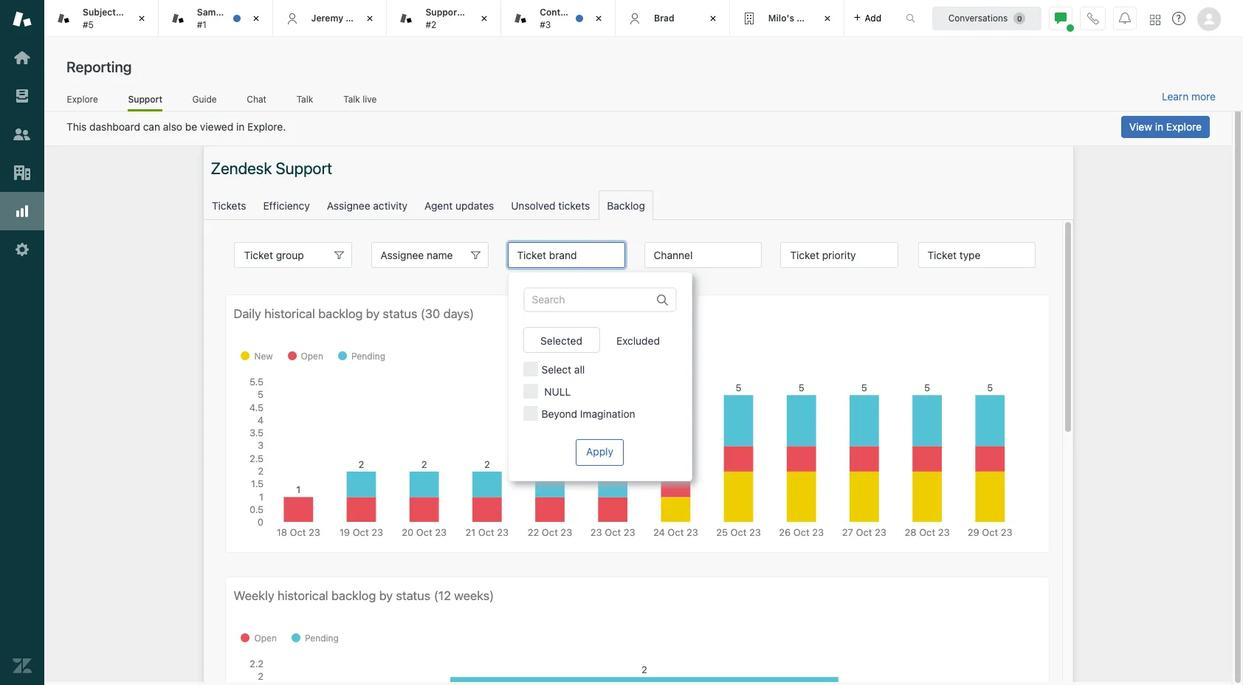 Task type: vqa. For each thing, say whether or not it's contained in the screenshot.
first 'tab' from left
yes



Task type: locate. For each thing, give the bounding box(es) containing it.
line
[[118, 7, 137, 18]]

jeremy miller
[[311, 12, 370, 23]]

0 horizontal spatial in
[[236, 120, 245, 133]]

1 close image from the left
[[134, 11, 149, 26]]

guide link
[[192, 93, 217, 109]]

brad tab
[[616, 0, 730, 37]]

explore down learn more link at the top of the page
[[1166, 120, 1202, 133]]

support for support
[[128, 93, 162, 105]]

talk left live
[[344, 93, 360, 105]]

learn more link
[[1162, 90, 1216, 103]]

support link
[[128, 93, 162, 111]]

close image right subject at the left of page
[[134, 11, 149, 26]]

support
[[426, 7, 461, 18], [128, 93, 162, 105]]

0 vertical spatial support
[[426, 7, 461, 18]]

support up #2
[[426, 7, 461, 18]]

in right viewed
[[236, 120, 245, 133]]

talk live
[[344, 93, 377, 105]]

can
[[143, 120, 160, 133]]

close image left add dropdown button
[[820, 11, 835, 26]]

contact
[[540, 7, 574, 18]]

#1 tab
[[159, 0, 273, 37]]

close image right #2
[[477, 11, 492, 26]]

organizations image
[[13, 163, 32, 182]]

1 horizontal spatial talk
[[344, 93, 360, 105]]

get help image
[[1172, 12, 1186, 25]]

zendesk support image
[[13, 10, 32, 29]]

close image
[[134, 11, 149, 26], [249, 11, 263, 26], [477, 11, 492, 26], [591, 11, 606, 26], [706, 11, 720, 26], [820, 11, 835, 26]]

explore
[[67, 93, 98, 105], [1166, 120, 1202, 133]]

talk
[[297, 93, 313, 105], [344, 93, 360, 105]]

3 tab from the left
[[501, 0, 616, 37]]

explore up this on the top of page
[[67, 93, 98, 105]]

viewed
[[200, 120, 233, 133]]

#3
[[540, 19, 551, 30]]

tab containing contact
[[501, 0, 616, 37]]

talk for talk
[[297, 93, 313, 105]]

0 horizontal spatial talk
[[297, 93, 313, 105]]

close image right contact #3
[[591, 11, 606, 26]]

support up can
[[128, 93, 162, 105]]

close image for tab containing subject line
[[134, 11, 149, 26]]

2 talk from the left
[[344, 93, 360, 105]]

chat
[[247, 93, 266, 105]]

explore inside button
[[1166, 120, 1202, 133]]

5 close image from the left
[[706, 11, 720, 26]]

tab
[[44, 0, 159, 37], [387, 0, 503, 37], [501, 0, 616, 37], [730, 0, 844, 37]]

conversations button
[[932, 6, 1042, 30]]

add button
[[844, 0, 890, 36]]

zendesk products image
[[1150, 14, 1161, 25]]

1 tab from the left
[[44, 0, 159, 37]]

#2
[[426, 19, 436, 30]]

close image for tab containing support outreach
[[477, 11, 492, 26]]

2 tab from the left
[[387, 0, 503, 37]]

chat link
[[247, 93, 267, 109]]

also
[[163, 120, 182, 133]]

support inside support outreach #2
[[426, 7, 461, 18]]

1 horizontal spatial explore
[[1166, 120, 1202, 133]]

1 horizontal spatial in
[[1155, 120, 1164, 133]]

reporting image
[[13, 202, 32, 221]]

in right view
[[1155, 120, 1164, 133]]

close image inside brad tab
[[706, 11, 720, 26]]

2 close image from the left
[[249, 11, 263, 26]]

outreach
[[463, 7, 503, 18]]

#1
[[197, 19, 207, 30]]

views image
[[13, 86, 32, 106]]

in
[[236, 120, 245, 133], [1155, 120, 1164, 133]]

view
[[1129, 120, 1152, 133]]

close image right '#1'
[[249, 11, 263, 26]]

4 tab from the left
[[730, 0, 844, 37]]

learn more
[[1162, 90, 1216, 103]]

support outreach #2
[[426, 7, 503, 30]]

3 close image from the left
[[477, 11, 492, 26]]

reporting
[[66, 58, 132, 75]]

close image right brad
[[706, 11, 720, 26]]

talk right chat
[[297, 93, 313, 105]]

1 horizontal spatial support
[[426, 7, 461, 18]]

0 horizontal spatial support
[[128, 93, 162, 105]]

0 vertical spatial explore
[[67, 93, 98, 105]]

1 vertical spatial support
[[128, 93, 162, 105]]

add
[[865, 12, 882, 23]]

talk inside "link"
[[297, 93, 313, 105]]

2 in from the left
[[1155, 120, 1164, 133]]

1 talk from the left
[[297, 93, 313, 105]]

tab containing subject line
[[44, 0, 159, 37]]

6 close image from the left
[[820, 11, 835, 26]]

talk for talk live
[[344, 93, 360, 105]]

contact #3
[[540, 7, 574, 30]]

1 vertical spatial explore
[[1166, 120, 1202, 133]]

in inside button
[[1155, 120, 1164, 133]]

miller
[[346, 12, 370, 23]]



Task type: describe. For each thing, give the bounding box(es) containing it.
talk live link
[[343, 93, 377, 109]]

view in explore
[[1129, 120, 1202, 133]]

close image inside #1 tab
[[249, 11, 263, 26]]

support for support outreach #2
[[426, 7, 461, 18]]

subject
[[83, 7, 116, 18]]

jeremy miller tab
[[273, 0, 387, 37]]

learn
[[1162, 90, 1189, 103]]

button displays agent's chat status as online. image
[[1055, 12, 1067, 24]]

guide
[[192, 93, 217, 105]]

customers image
[[13, 125, 32, 144]]

this
[[66, 120, 87, 133]]

explore.
[[247, 120, 286, 133]]

brad
[[654, 12, 675, 23]]

notifications image
[[1119, 12, 1131, 24]]

explore link
[[66, 93, 98, 109]]

view in explore button
[[1121, 116, 1210, 138]]

conversations
[[948, 12, 1008, 23]]

#5
[[83, 19, 94, 30]]

main element
[[0, 0, 44, 685]]

talk link
[[296, 93, 313, 109]]

close image
[[363, 11, 378, 26]]

get started image
[[13, 48, 32, 67]]

be
[[185, 120, 197, 133]]

live
[[363, 93, 377, 105]]

subject line #5
[[83, 7, 137, 30]]

tab containing support outreach
[[387, 0, 503, 37]]

tabs tab list
[[44, 0, 890, 37]]

4 close image from the left
[[591, 11, 606, 26]]

dashboard
[[89, 120, 140, 133]]

this dashboard can also be viewed in explore.
[[66, 120, 286, 133]]

more
[[1192, 90, 1216, 103]]

0 horizontal spatial explore
[[67, 93, 98, 105]]

close image for brad tab
[[706, 11, 720, 26]]

1 in from the left
[[236, 120, 245, 133]]

close image for first tab from right
[[820, 11, 835, 26]]

admin image
[[13, 240, 32, 259]]

zendesk image
[[13, 656, 32, 676]]

jeremy
[[311, 12, 343, 23]]



